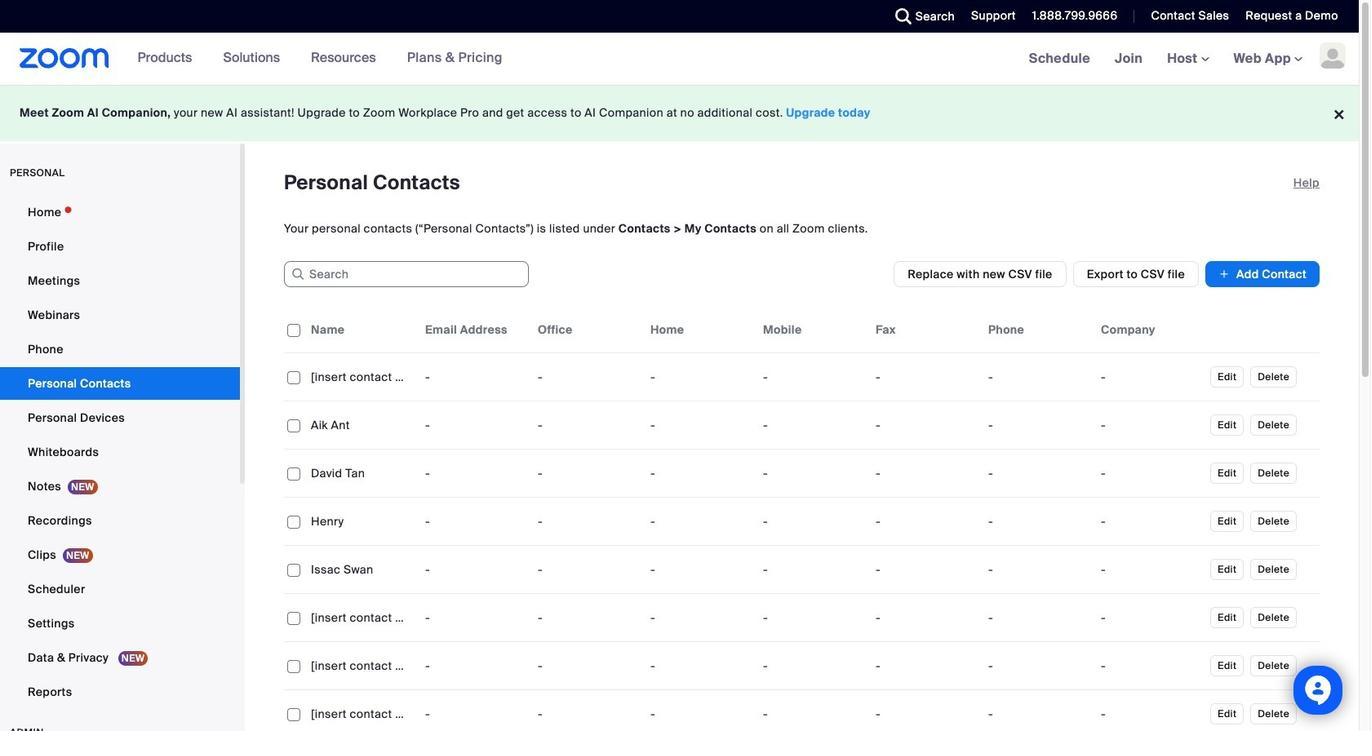 Task type: vqa. For each thing, say whether or not it's contained in the screenshot.
Footer
yes



Task type: describe. For each thing, give the bounding box(es) containing it.
meetings navigation
[[1017, 33, 1360, 86]]

zoom logo image
[[20, 48, 109, 69]]

product information navigation
[[109, 33, 515, 85]]

Search Contacts Input text field
[[284, 261, 529, 287]]

profile picture image
[[1321, 42, 1347, 69]]



Task type: locate. For each thing, give the bounding box(es) containing it.
footer
[[0, 85, 1360, 141]]

cell
[[982, 361, 1095, 394], [1095, 361, 1208, 394], [982, 409, 1095, 442], [1095, 409, 1208, 442], [982, 457, 1095, 490], [1095, 457, 1208, 490], [982, 506, 1095, 538], [1095, 506, 1208, 538], [982, 554, 1095, 586], [1095, 554, 1208, 586], [982, 602, 1095, 635], [1095, 602, 1208, 635], [982, 650, 1095, 683], [1095, 650, 1208, 683]]

application
[[284, 307, 1333, 732]]

personal menu menu
[[0, 196, 240, 710]]

banner
[[0, 33, 1360, 86]]

add image
[[1219, 266, 1231, 283]]



